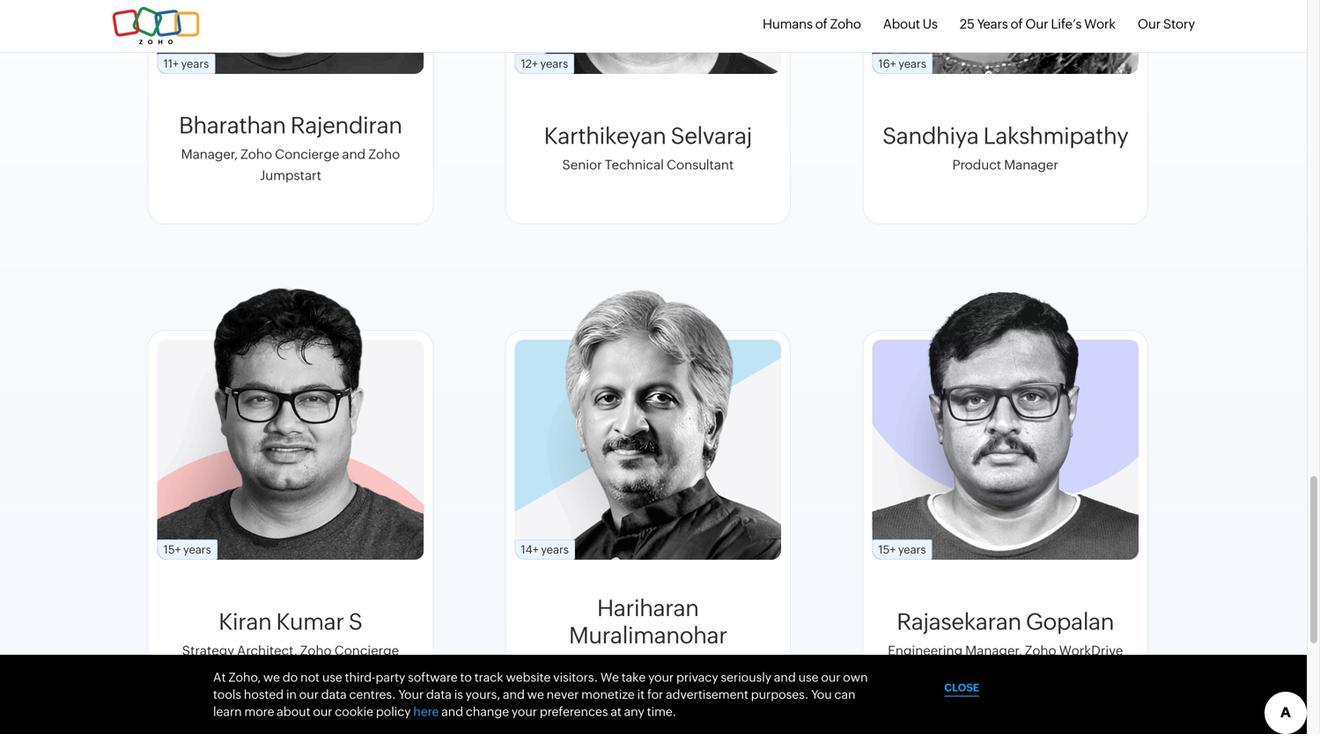 Task type: locate. For each thing, give the bounding box(es) containing it.
0 vertical spatial manager,
[[181, 147, 238, 162]]

0 horizontal spatial 15+ years
[[164, 544, 211, 557]]

at
[[611, 705, 622, 719]]

and
[[342, 147, 366, 162], [774, 671, 796, 685], [503, 688, 525, 702], [442, 705, 463, 719]]

0 horizontal spatial use
[[322, 671, 342, 685]]

muralimanohar
[[569, 623, 727, 649]]

your down website
[[512, 705, 537, 719]]

zoho down rajendiran
[[368, 147, 400, 162]]

concierge up jumpstart
[[275, 147, 340, 162]]

our up you
[[821, 671, 841, 685]]

close
[[945, 682, 980, 694]]

software
[[408, 671, 458, 685]]

here link
[[414, 705, 439, 719]]

rajendiran
[[291, 112, 402, 138]]

1 our from the left
[[1026, 16, 1049, 32]]

hariharan
[[597, 596, 699, 621]]

story
[[1164, 16, 1196, 32]]

marketing,
[[609, 658, 675, 673]]

we left do
[[263, 671, 280, 685]]

concierge up third-
[[335, 644, 399, 659]]

1 horizontal spatial use
[[799, 671, 819, 685]]

of right head
[[594, 658, 606, 673]]

sandhiya
[[883, 123, 979, 149]]

zoho left one
[[678, 658, 709, 673]]

concierge inside kiran kumar s strategy architect, zoho concierge
[[335, 644, 399, 659]]

1 horizontal spatial your
[[648, 671, 674, 685]]

0 horizontal spatial data
[[321, 688, 347, 702]]

architect,
[[237, 644, 297, 659]]

zoho inside 'rajasekaran gopalan engineering manager, zoho workdrive'
[[1025, 644, 1057, 659]]

consultant
[[667, 157, 734, 173]]

concierge
[[275, 147, 340, 162], [335, 644, 399, 659]]

at zoho, we do not use third-party software to track website visitors. we take your privacy seriously and use our own tools hosted in our data centres. your data is yours, and we never monetize it for advertisement purposes. you can learn more about our cookie policy
[[213, 671, 868, 719]]

1 15+ from the left
[[164, 544, 181, 557]]

1 horizontal spatial our
[[1138, 16, 1161, 32]]

2 15+ from the left
[[879, 544, 896, 557]]

data up cookie
[[321, 688, 347, 702]]

rajasekaran
[[897, 609, 1022, 635]]

our right about
[[313, 705, 333, 719]]

do
[[283, 671, 298, 685]]

cookie
[[335, 705, 374, 719]]

1 vertical spatial manager,
[[966, 644, 1022, 659]]

25
[[960, 16, 975, 32]]

life's
[[1051, 16, 1082, 32]]

15+
[[164, 544, 181, 557], [879, 544, 896, 557]]

15+ for kiran kumar s
[[164, 544, 181, 557]]

privacy
[[677, 671, 719, 685]]

1 horizontal spatial data
[[426, 688, 452, 702]]

jumpstart
[[260, 168, 321, 183]]

1 vertical spatial concierge
[[335, 644, 399, 659]]

0 horizontal spatial manager,
[[181, 147, 238, 162]]

zoho inside kiran kumar s strategy architect, zoho concierge
[[300, 644, 332, 659]]

our story link
[[1138, 16, 1196, 32]]

manager, inside 'rajasekaran gopalan engineering manager, zoho workdrive'
[[966, 644, 1022, 659]]

we down website
[[527, 688, 544, 702]]

concierge inside bharathan rajendiran manager, zoho concierge and zoho jumpstart
[[275, 147, 340, 162]]

2 use from the left
[[799, 671, 819, 685]]

1 15+ years from the left
[[164, 544, 211, 557]]

1 data from the left
[[321, 688, 347, 702]]

0 horizontal spatial our
[[1026, 16, 1049, 32]]

our down 'not'
[[299, 688, 319, 702]]

zoho
[[830, 16, 861, 32], [241, 147, 272, 162], [368, 147, 400, 162], [300, 644, 332, 659], [1025, 644, 1057, 659], [678, 658, 709, 673]]

your inside at zoho, we do not use third-party software to track website visitors. we take your privacy seriously and use our own tools hosted in our data centres. your data is yours, and we never monetize it for advertisement purposes. you can learn more about our cookie policy
[[648, 671, 674, 685]]

us
[[923, 16, 938, 32]]

2 15+ years from the left
[[879, 544, 926, 557]]

our
[[821, 671, 841, 685], [299, 688, 319, 702], [313, 705, 333, 719]]

about us link
[[883, 16, 938, 32]]

data
[[321, 688, 347, 702], [426, 688, 452, 702]]

14+
[[521, 544, 539, 557]]

of right years
[[1011, 16, 1023, 32]]

strategy
[[182, 644, 234, 659]]

bharathan
[[179, 112, 286, 138]]

hosted
[[244, 688, 284, 702]]

track
[[475, 671, 504, 685]]

head
[[558, 658, 591, 673]]

manager
[[1004, 157, 1059, 173]]

1 horizontal spatial 15+ years
[[879, 544, 926, 557]]

more
[[244, 705, 274, 719]]

years
[[181, 57, 209, 71], [541, 57, 568, 71], [899, 57, 927, 71], [183, 544, 211, 557], [541, 544, 569, 557], [899, 544, 926, 557]]

senior
[[562, 157, 602, 173]]

use
[[322, 671, 342, 685], [799, 671, 819, 685]]

product
[[953, 157, 1002, 173]]

2 horizontal spatial of
[[1011, 16, 1023, 32]]

years
[[977, 16, 1009, 32]]

zoho up 'not'
[[300, 644, 332, 659]]

manager, down bharathan
[[181, 147, 238, 162]]

yours,
[[466, 688, 501, 702]]

we
[[263, 671, 280, 685], [527, 688, 544, 702]]

1 horizontal spatial 15+
[[879, 544, 896, 557]]

tools
[[213, 688, 241, 702]]

zoho left about
[[830, 16, 861, 32]]

1 vertical spatial your
[[512, 705, 537, 719]]

16+
[[879, 57, 897, 71]]

manager, down the rajasekaran
[[966, 644, 1022, 659]]

our
[[1026, 16, 1049, 32], [1138, 16, 1161, 32]]

own
[[843, 671, 868, 685]]

2 vertical spatial our
[[313, 705, 333, 719]]

to
[[460, 671, 472, 685]]

our left the story
[[1138, 16, 1161, 32]]

0 horizontal spatial 15+
[[164, 544, 181, 557]]

use up you
[[799, 671, 819, 685]]

our left life's
[[1026, 16, 1049, 32]]

technical
[[605, 157, 664, 173]]

your up for
[[648, 671, 674, 685]]

1 vertical spatial we
[[527, 688, 544, 702]]

humans of zoho link
[[763, 16, 861, 32]]

data down software
[[426, 688, 452, 702]]

your
[[399, 688, 424, 702]]

1 vertical spatial our
[[299, 688, 319, 702]]

use right 'not'
[[322, 671, 342, 685]]

25 years of our life's work
[[960, 16, 1116, 32]]

0 horizontal spatial of
[[594, 658, 606, 673]]

seriously
[[721, 671, 772, 685]]

and down rajendiran
[[342, 147, 366, 162]]

visitors.
[[554, 671, 598, 685]]

15+ years for rajasekaran gopalan
[[879, 544, 926, 557]]

of right "humans"
[[816, 16, 828, 32]]

15+ years for kiran kumar s
[[164, 544, 211, 557]]

third-
[[345, 671, 376, 685]]

0 vertical spatial your
[[648, 671, 674, 685]]

0 vertical spatial concierge
[[275, 147, 340, 162]]

1 horizontal spatial manager,
[[966, 644, 1022, 659]]

15+ years
[[164, 544, 211, 557], [879, 544, 926, 557]]

and down website
[[503, 688, 525, 702]]

any
[[624, 705, 645, 719]]

of inside hariharan muralimanohar head of marketing, zoho one
[[594, 658, 606, 673]]

0 horizontal spatial your
[[512, 705, 537, 719]]

0 horizontal spatial we
[[263, 671, 280, 685]]

zoho down gopalan
[[1025, 644, 1057, 659]]

your
[[648, 671, 674, 685], [512, 705, 537, 719]]



Task type: vqa. For each thing, say whether or not it's contained in the screenshot.


Task type: describe. For each thing, give the bounding box(es) containing it.
preferences
[[540, 705, 608, 719]]

kumar
[[276, 609, 344, 635]]

one
[[712, 658, 738, 673]]

website
[[506, 671, 551, 685]]

we
[[601, 671, 619, 685]]

karthikeyan selvaraj senior technical consultant
[[544, 123, 752, 173]]

zoho down bharathan
[[241, 147, 272, 162]]

s
[[349, 609, 363, 635]]

workdrive
[[1060, 644, 1124, 659]]

rajasekaran gopalan engineering manager, zoho workdrive
[[888, 609, 1124, 659]]

here and change your preferences at any time.
[[414, 705, 677, 719]]

change
[[466, 705, 509, 719]]

bharathan rajendiran manager, zoho concierge and zoho jumpstart
[[179, 112, 402, 183]]

it
[[638, 688, 645, 702]]

gopalan
[[1026, 609, 1115, 635]]

centres.
[[349, 688, 396, 702]]

advertisement
[[666, 688, 749, 702]]

learn
[[213, 705, 242, 719]]

for
[[648, 688, 664, 702]]

1 use from the left
[[322, 671, 342, 685]]

karthikeyan
[[544, 123, 667, 149]]

2 data from the left
[[426, 688, 452, 702]]

humans of zoho
[[763, 16, 861, 32]]

lakshmipathy
[[984, 123, 1129, 149]]

0 vertical spatial we
[[263, 671, 280, 685]]

and up purposes.
[[774, 671, 796, 685]]

and inside bharathan rajendiran manager, zoho concierge and zoho jumpstart
[[342, 147, 366, 162]]

14+ years
[[521, 544, 569, 557]]

take
[[622, 671, 646, 685]]

kiran
[[219, 609, 272, 635]]

hariharan muralimanohar head of marketing, zoho one
[[558, 596, 738, 673]]

about
[[883, 16, 921, 32]]

zoho inside hariharan muralimanohar head of marketing, zoho one
[[678, 658, 709, 673]]

about us
[[883, 16, 938, 32]]

2 our from the left
[[1138, 16, 1161, 32]]

you
[[812, 688, 832, 702]]

policy
[[376, 705, 411, 719]]

kiran kumar s strategy architect, zoho concierge
[[182, 609, 399, 659]]

16+ years
[[879, 57, 927, 71]]

about
[[277, 705, 311, 719]]

zoho,
[[228, 671, 261, 685]]

monetize
[[582, 688, 635, 702]]

here
[[414, 705, 439, 719]]

can
[[835, 688, 856, 702]]

sandhiya lakshmipathy product manager
[[883, 123, 1129, 173]]

1 horizontal spatial of
[[816, 16, 828, 32]]

our story
[[1138, 16, 1196, 32]]

manager, inside bharathan rajendiran manager, zoho concierge and zoho jumpstart
[[181, 147, 238, 162]]

in
[[286, 688, 297, 702]]

is
[[454, 688, 463, 702]]

11+
[[164, 57, 179, 71]]

humans
[[763, 16, 813, 32]]

purposes.
[[751, 688, 809, 702]]

11+ years
[[164, 57, 209, 71]]

15+ for rajasekaran gopalan
[[879, 544, 896, 557]]

and down is
[[442, 705, 463, 719]]

party
[[376, 671, 406, 685]]

25 years of our life's work link
[[960, 16, 1116, 32]]

0 vertical spatial our
[[821, 671, 841, 685]]

1 horizontal spatial we
[[527, 688, 544, 702]]

12+ years
[[521, 57, 568, 71]]

at
[[213, 671, 226, 685]]

time.
[[647, 705, 677, 719]]

work
[[1085, 16, 1116, 32]]

not
[[301, 671, 320, 685]]

selvaraj
[[671, 123, 752, 149]]

engineering
[[888, 644, 963, 659]]

never
[[547, 688, 579, 702]]

12+
[[521, 57, 538, 71]]



